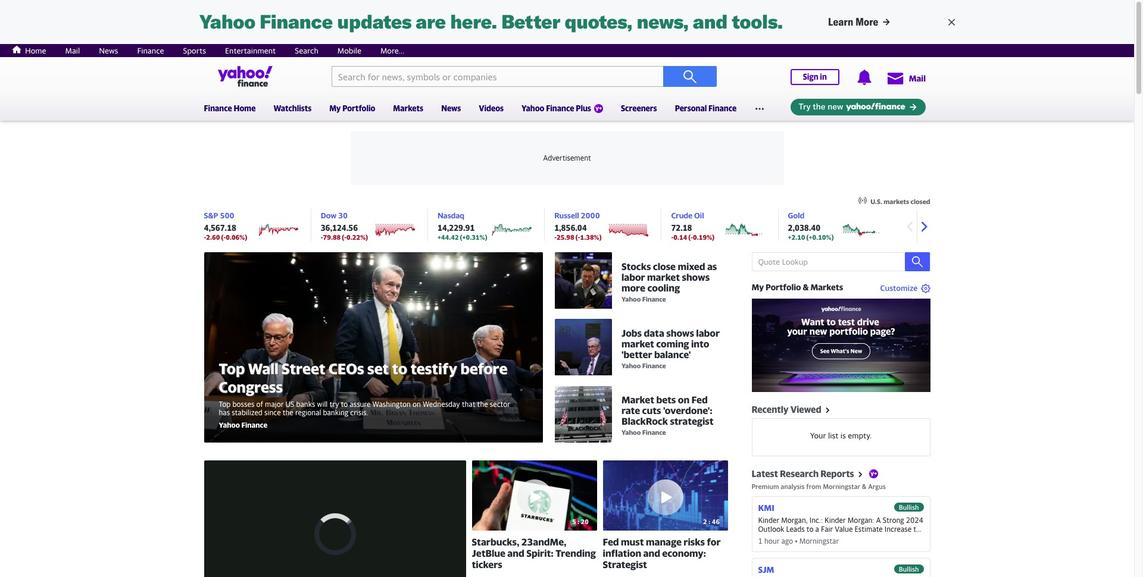 Task type: vqa. For each thing, say whether or not it's contained in the screenshot.


Task type: locate. For each thing, give the bounding box(es) containing it.
fed up the 'strategist'
[[692, 394, 708, 406]]

home
[[25, 46, 46, 55], [234, 104, 256, 113]]

manage
[[646, 537, 682, 549]]

1 (- from the left
[[221, 233, 226, 241]]

bullish up 2024
[[899, 504, 919, 511]]

bullish
[[899, 504, 919, 511], [899, 566, 919, 573]]

viewed
[[791, 405, 822, 415]]

market
[[622, 394, 654, 406]]

more
[[622, 282, 646, 294]]

latest
[[752, 469, 778, 480]]

0.22%)
[[347, 233, 368, 241]]

0 vertical spatial morningstar
[[823, 483, 861, 491]]

•
[[795, 537, 798, 546]]

increase
[[885, 525, 912, 534]]

1 horizontal spatial news
[[441, 104, 461, 113]]

0 vertical spatial news
[[99, 46, 118, 55]]

(- right "0.14"
[[689, 233, 693, 241]]

on right "bets" on the right bottom of page
[[678, 394, 690, 406]]

gold 2,038.40 +2.10 (+0.10%)
[[788, 211, 834, 241]]

crude
[[671, 211, 693, 220]]

1 horizontal spatial search image
[[911, 256, 923, 268]]

- down 4,567.18
[[204, 233, 206, 241]]

is
[[841, 431, 846, 441]]

- inside dow 30 36,124.56 -79.88 (-0.22%)
[[321, 233, 323, 241]]

0 vertical spatial top
[[219, 360, 245, 378]]

1 vertical spatial top
[[219, 400, 231, 409]]

portfolio down +2.10
[[766, 282, 801, 292]]

- down 1,856.04
[[555, 233, 557, 241]]

0 horizontal spatial labor
[[622, 271, 645, 283]]

my for my portfolio & markets
[[752, 282, 764, 292]]

section
[[752, 253, 931, 578]]

stocks
[[622, 261, 651, 272]]

1 and from the left
[[508, 548, 525, 560]]

0 horizontal spatial news link
[[99, 46, 118, 55]]

- inside the russell 2000 1,856.04 -25.98 (-1.38%)
[[555, 233, 557, 241]]

finance inside the 'jobs data shows labor market coming into 'better balance' yahoo finance'
[[642, 362, 666, 370]]

jobs data shows labor market coming into 'better balance' yahoo finance
[[622, 327, 720, 370]]

u.s.
[[871, 198, 883, 205]]

cooling
[[648, 282, 680, 294]]

top left bosses
[[219, 400, 231, 409]]

strategist
[[603, 559, 647, 571]]

(- for 4,567.18
[[221, 233, 226, 241]]

1 vertical spatial news
[[441, 104, 461, 113]]

3 - from the left
[[555, 233, 557, 241]]

-
[[204, 233, 206, 241], [321, 233, 323, 241], [555, 233, 557, 241], [671, 233, 674, 241]]

(- inside the crude oil 72.18 -0.14 (-0.19%)
[[689, 233, 693, 241]]

1 vertical spatial market
[[622, 338, 654, 350]]

to left a
[[807, 525, 814, 534]]

mail
[[65, 46, 80, 55], [909, 73, 926, 83]]

1 vertical spatial morningstar
[[800, 537, 839, 546]]

starbucks, 23andme, jetblue and spirit: trending tickers image
[[472, 461, 597, 531]]

(- inside s&p 500 4,567.18 -2.60 (-0.06%)
[[221, 233, 226, 241]]

portfolio inside 'link'
[[343, 104, 375, 113]]

2 - from the left
[[321, 233, 323, 241]]

1 vertical spatial bullish
[[899, 566, 919, 573]]

yahoo down more
[[622, 295, 641, 303]]

1 top from the top
[[219, 360, 245, 378]]

0 horizontal spatial my
[[330, 104, 341, 113]]

dow
[[321, 211, 337, 220]]

ceos
[[329, 360, 364, 378]]

2024
[[906, 516, 924, 525]]

news link left finance link
[[99, 46, 118, 55]]

3 (- from the left
[[576, 233, 580, 241]]

mail link right notifications icon
[[887, 67, 926, 89]]

1 - from the left
[[204, 233, 206, 241]]

4 (- from the left
[[689, 233, 693, 241]]

'better
[[622, 349, 652, 361]]

1 horizontal spatial kinder
[[825, 516, 846, 525]]

to
[[392, 360, 407, 378], [341, 400, 348, 409], [807, 525, 814, 534], [914, 525, 921, 534]]

1 horizontal spatial portfolio
[[766, 282, 801, 292]]

news link left videos link
[[441, 96, 461, 119]]

yahoo down 'better
[[622, 362, 641, 370]]

yahoo inside yahoo finance plus link
[[522, 104, 545, 113]]

1 horizontal spatial on
[[678, 394, 690, 406]]

0 vertical spatial mail link
[[65, 46, 80, 55]]

1 vertical spatial news link
[[441, 96, 461, 119]]

: right "2"
[[709, 518, 711, 526]]

1 horizontal spatial fed
[[692, 394, 708, 406]]

shows right "close"
[[682, 271, 710, 283]]

1 horizontal spatial news link
[[441, 96, 461, 119]]

yahoo inside the 'jobs data shows labor market coming into 'better balance' yahoo finance'
[[622, 362, 641, 370]]

mixed
[[678, 261, 705, 272]]

section containing recently viewed
[[752, 253, 931, 578]]

yahoo for market
[[622, 429, 641, 437]]

kinder down kmi 'link'
[[758, 516, 780, 525]]

market bets on fed rate cuts 'overdone': blackrock strategist image
[[555, 386, 612, 443]]

(- inside the russell 2000 1,856.04 -25.98 (-1.38%)
[[576, 233, 580, 241]]

yahoo inside market bets on fed rate cuts 'overdone': blackrock strategist yahoo finance
[[622, 429, 641, 437]]

1 horizontal spatial the
[[477, 400, 488, 409]]

strong
[[883, 516, 904, 525]]

- inside s&p 500 4,567.18 -2.60 (-0.06%)
[[204, 233, 206, 241]]

personal finance link
[[675, 96, 737, 119]]

yahoo inside top wall street ceos set to testify before congress top bosses of major us banks will try to assure washington on wednesday that the sector has stabilized since the regional banking crisis. yahoo finance
[[219, 421, 240, 430]]

try the new yahoo finance image
[[791, 99, 926, 116]]

market inside the 'jobs data shows labor market coming into 'better balance' yahoo finance'
[[622, 338, 654, 350]]

0 vertical spatial shows
[[682, 271, 710, 283]]

nasdaq
[[438, 211, 465, 220]]

morningstar down reports
[[823, 483, 861, 491]]

1 vertical spatial search image
[[911, 256, 923, 268]]

0 vertical spatial labor
[[622, 271, 645, 283]]

kmi link
[[758, 503, 775, 513]]

sjm link
[[758, 565, 774, 575]]

1 bullish from the top
[[899, 504, 919, 511]]

1 horizontal spatial and
[[643, 548, 660, 560]]

search image up customize button
[[911, 256, 923, 268]]

a
[[876, 516, 881, 525]]

2 and from the left
[[643, 548, 660, 560]]

& left argus
[[862, 483, 867, 491]]

oil
[[694, 211, 704, 220]]

next image
[[915, 218, 933, 236]]

+44.42
[[438, 233, 459, 241]]

- down 72.18
[[671, 233, 674, 241]]

0 horizontal spatial markets
[[393, 104, 424, 113]]

fed inside fed must manage risks for inflation and economy: strategist
[[603, 537, 619, 549]]

s&p
[[204, 211, 218, 220]]

market inside stocks close mixed as labor market shows more cooling yahoo finance
[[647, 271, 680, 283]]

0 horizontal spatial news
[[99, 46, 118, 55]]

0 vertical spatial search image
[[683, 69, 697, 84]]

and right "inflation" on the bottom
[[643, 548, 660, 560]]

banks
[[296, 400, 315, 409]]

before
[[461, 360, 508, 378]]

(- inside dow 30 36,124.56 -79.88 (-0.22%)
[[342, 233, 347, 241]]

finance inside yahoo finance plus link
[[546, 104, 574, 113]]

of
[[256, 400, 263, 409]]

2 bullish from the top
[[899, 566, 919, 573]]

try
[[330, 400, 339, 409]]

top up congress
[[219, 360, 245, 378]]

yahoo finance plus
[[522, 104, 591, 113]]

news left finance link
[[99, 46, 118, 55]]

1 horizontal spatial &
[[862, 483, 867, 491]]

(- down 1,856.04
[[576, 233, 580, 241]]

yahoo for stocks
[[622, 295, 641, 303]]

the right since
[[283, 408, 293, 417]]

1 horizontal spatial mail
[[909, 73, 926, 83]]

finance inside personal finance link
[[709, 104, 737, 113]]

shows
[[682, 271, 710, 283], [667, 327, 694, 339]]

from
[[807, 483, 822, 491]]

- inside the crude oil 72.18 -0.14 (-0.19%)
[[671, 233, 674, 241]]

1 : from the left
[[578, 518, 580, 526]]

1 vertical spatial portfolio
[[766, 282, 801, 292]]

morningstar inside kinder morgan, inc.: kinder morgan: a strong 2024 outlook leads to a fair value estimate increase to $20 per share 1 hour ago • morningstar
[[800, 537, 839, 546]]

for
[[707, 537, 721, 549]]

labor inside stocks close mixed as labor market shows more cooling yahoo finance
[[622, 271, 645, 283]]

0 horizontal spatial on
[[413, 400, 421, 409]]

mail right home link
[[65, 46, 80, 55]]

mail link right home link
[[65, 46, 80, 55]]

0 vertical spatial market
[[647, 271, 680, 283]]

0 horizontal spatial portfolio
[[343, 104, 375, 113]]

(- down 4,567.18
[[221, 233, 226, 241]]

: for starbucks, 23andme, jetblue and spirit: trending tickers
[[578, 518, 580, 526]]

market bets on fed rate cuts 'overdone': blackrock strategist yahoo finance
[[622, 394, 714, 437]]

personal finance
[[675, 104, 737, 113]]

list
[[828, 431, 839, 441]]

0 vertical spatial mail
[[65, 46, 80, 55]]

markets
[[393, 104, 424, 113], [811, 282, 843, 292]]

1 horizontal spatial labor
[[696, 327, 720, 339]]

mobile link
[[338, 46, 361, 55]]

on left 'wednesday'
[[413, 400, 421, 409]]

on inside market bets on fed rate cuts 'overdone': blackrock strategist yahoo finance
[[678, 394, 690, 406]]

1 vertical spatial labor
[[696, 327, 720, 339]]

crude oil 72.18 -0.14 (-0.19%)
[[671, 211, 715, 241]]

0 horizontal spatial and
[[508, 548, 525, 560]]

(- for 1,856.04
[[576, 233, 580, 241]]

& down quote lookup text box
[[803, 282, 809, 292]]

1.38%)
[[580, 233, 602, 241]]

0 horizontal spatial search image
[[683, 69, 697, 84]]

(- down 36,124.56 at the left top of the page
[[342, 233, 347, 241]]

2.60
[[206, 233, 220, 241]]

portfolio for my portfolio & markets
[[766, 282, 801, 292]]

share
[[786, 534, 804, 543]]

1 vertical spatial my
[[752, 282, 764, 292]]

: right the 5
[[578, 518, 580, 526]]

labor left cooling
[[622, 271, 645, 283]]

yahoo down 'blackrock'
[[622, 429, 641, 437]]

0 horizontal spatial :
[[578, 518, 580, 526]]

2 : 46
[[703, 518, 720, 526]]

shows inside stocks close mixed as labor market shows more cooling yahoo finance
[[682, 271, 710, 283]]

yahoo right the 'videos' on the top left of page
[[522, 104, 545, 113]]

fewer ads, better charts, more tools image
[[192, 0, 942, 44]]

0 vertical spatial &
[[803, 282, 809, 292]]

mail right notifications icon
[[909, 73, 926, 83]]

my inside 'link'
[[330, 104, 341, 113]]

and left spirit:
[[508, 548, 525, 560]]

1 horizontal spatial my
[[752, 282, 764, 292]]

- for 4,567.18
[[204, 233, 206, 241]]

- down 36,124.56 at the left top of the page
[[321, 233, 323, 241]]

1 vertical spatial &
[[862, 483, 867, 491]]

0 vertical spatial markets
[[393, 104, 424, 113]]

dow 30 link
[[321, 211, 348, 220]]

the
[[477, 400, 488, 409], [283, 408, 293, 417]]

2 kinder from the left
[[825, 516, 846, 525]]

23andme,
[[522, 537, 567, 549]]

plus
[[576, 104, 591, 113]]

0 vertical spatial my
[[330, 104, 341, 113]]

yahoo inside stocks close mixed as labor market shows more cooling yahoo finance
[[622, 295, 641, 303]]

fed inside market bets on fed rate cuts 'overdone': blackrock strategist yahoo finance
[[692, 394, 708, 406]]

search image
[[683, 69, 697, 84], [911, 256, 923, 268]]

bullish for sjm
[[899, 566, 919, 573]]

notifications image
[[857, 70, 872, 85]]

to right increase
[[914, 525, 921, 534]]

yahoo for jobs
[[622, 362, 641, 370]]

0 vertical spatial home
[[25, 46, 46, 55]]

screeners link
[[621, 96, 657, 119]]

search image up personal
[[683, 69, 697, 84]]

1 vertical spatial fed
[[603, 537, 619, 549]]

markets down quote lookup text box
[[811, 282, 843, 292]]

morningstar down a
[[800, 537, 839, 546]]

&
[[803, 282, 809, 292], [862, 483, 867, 491]]

wall
[[248, 360, 279, 378]]

36,124.56
[[321, 223, 358, 233]]

2 (- from the left
[[342, 233, 347, 241]]

sign in link
[[791, 69, 840, 85]]

yahoo down has
[[219, 421, 240, 430]]

fed must manage risks for inflation and economy: strategist image
[[603, 461, 728, 531]]

on inside top wall street ceos set to testify before congress top bosses of major us banks will try to assure washington on wednesday that the sector has stabilized since the regional banking crisis. yahoo finance
[[413, 400, 421, 409]]

0 vertical spatial fed
[[692, 394, 708, 406]]

4 - from the left
[[671, 233, 674, 241]]

value
[[835, 525, 853, 534]]

1 horizontal spatial :
[[709, 518, 711, 526]]

2 : from the left
[[709, 518, 711, 526]]

search link
[[295, 46, 319, 55]]

0 vertical spatial bullish
[[899, 504, 919, 511]]

+2.10
[[788, 233, 805, 241]]

0 horizontal spatial kinder
[[758, 516, 780, 525]]

markets right my portfolio
[[393, 104, 424, 113]]

1 horizontal spatial mail link
[[887, 67, 926, 89]]

0 vertical spatial portfolio
[[343, 104, 375, 113]]

1 vertical spatial home
[[234, 104, 256, 113]]

(-
[[221, 233, 226, 241], [342, 233, 347, 241], [576, 233, 580, 241], [689, 233, 693, 241]]

20
[[581, 518, 589, 526]]

$20
[[758, 534, 771, 543]]

congress
[[219, 378, 283, 396]]

1 vertical spatial shows
[[667, 327, 694, 339]]

the right that
[[477, 400, 488, 409]]

crisis.
[[350, 408, 368, 417]]

0 horizontal spatial fed
[[603, 537, 619, 549]]

news left the 'videos' on the top left of page
[[441, 104, 461, 113]]

inflation
[[603, 548, 641, 560]]

1 vertical spatial markets
[[811, 282, 843, 292]]

search
[[295, 46, 319, 55]]

shows up balance'
[[667, 327, 694, 339]]

fed left must
[[603, 537, 619, 549]]

jobs
[[622, 327, 642, 339]]

nasdaq 14,229.91 +44.42 (+0.31%)
[[438, 211, 487, 241]]

labor right coming
[[696, 327, 720, 339]]

and inside starbucks, 23andme, jetblue and spirit: trending tickers
[[508, 548, 525, 560]]

bullish down increase
[[899, 566, 919, 573]]

kinder right inc.:
[[825, 516, 846, 525]]

sector
[[490, 400, 510, 409]]

mail link
[[65, 46, 80, 55], [887, 67, 926, 89]]

bosses
[[233, 400, 254, 409]]

(- for 36,124.56
[[342, 233, 347, 241]]

more... link
[[381, 46, 405, 55]]

portfolio left 'markets' link
[[343, 104, 375, 113]]

fair
[[821, 525, 833, 534]]



Task type: describe. For each thing, give the bounding box(es) containing it.
finance inside stocks close mixed as labor market shows more cooling yahoo finance
[[642, 295, 666, 303]]

to right set
[[392, 360, 407, 378]]

per
[[773, 534, 784, 543]]

a
[[816, 525, 819, 534]]

sign
[[803, 72, 819, 82]]

tickers
[[472, 559, 502, 571]]

jobs data shows labor market coming into 'better balance' image
[[555, 319, 612, 376]]

kmi
[[758, 503, 775, 513]]

Quote Lookup text field
[[752, 253, 931, 272]]

0.06%)
[[226, 233, 247, 241]]

to right try
[[341, 400, 348, 409]]

0 horizontal spatial mail link
[[65, 46, 80, 55]]

- for 1,856.04
[[555, 233, 557, 241]]

(- for 72.18
[[689, 233, 693, 241]]

top wall street ceos set to testify before congress top bosses of major us banks will try to assure washington on wednesday that the sector has stabilized since the regional banking crisis. yahoo finance
[[219, 360, 510, 430]]

premium
[[752, 483, 779, 491]]

(+0.31%)
[[460, 233, 487, 241]]

s&p 500 link
[[204, 211, 234, 220]]

that
[[462, 400, 476, 409]]

Search for news, symbols or companies text field
[[332, 66, 663, 87]]

news for news link to the right
[[441, 104, 461, 113]]

risks
[[684, 537, 705, 549]]

2 top from the top
[[219, 400, 231, 409]]

regional
[[295, 408, 321, 417]]

: for fed must manage risks for inflation and economy: strategist
[[709, 518, 711, 526]]

finance inside finance home link
[[204, 104, 232, 113]]

screeners
[[621, 104, 657, 113]]

strategist
[[670, 416, 714, 428]]

home link
[[8, 45, 46, 55]]

nasdaq link
[[438, 211, 465, 220]]

finance inside market bets on fed rate cuts 'overdone': blackrock strategist yahoo finance
[[642, 429, 666, 437]]

reports
[[821, 469, 854, 480]]

sjm
[[758, 565, 774, 575]]

player iframe element
[[204, 461, 466, 578]]

gold
[[788, 211, 805, 220]]

and inside fed must manage risks for inflation and economy: strategist
[[643, 548, 660, 560]]

bullish for kmi
[[899, 504, 919, 511]]

major
[[265, 400, 284, 409]]

russell 2000 1,856.04 -25.98 (-1.38%)
[[555, 211, 602, 241]]

economy:
[[662, 548, 706, 560]]

russell 2000 link
[[555, 211, 600, 220]]

1 horizontal spatial home
[[234, 104, 256, 113]]

stocks close mixed as labor market shows more cooling yahoo finance
[[622, 261, 717, 303]]

blackrock
[[622, 416, 668, 428]]

street
[[282, 360, 325, 378]]

previous image
[[901, 218, 919, 236]]

u.s. markets closed
[[871, 198, 931, 205]]

yahoo finance premium logo image
[[594, 104, 603, 113]]

2,038.40
[[788, 223, 821, 233]]

labor inside the 'jobs data shows labor market coming into 'better balance' yahoo finance'
[[696, 327, 720, 339]]

s&p 500 4,567.18 -2.60 (-0.06%)
[[204, 211, 247, 241]]

coming
[[656, 338, 689, 350]]

1 vertical spatial mail
[[909, 73, 926, 83]]

'overdone':
[[663, 405, 713, 417]]

- for 72.18
[[671, 233, 674, 241]]

1
[[758, 537, 763, 546]]

0 horizontal spatial mail
[[65, 46, 80, 55]]

14,229.91
[[438, 223, 475, 233]]

0 horizontal spatial &
[[803, 282, 809, 292]]

shows inside the 'jobs data shows labor market coming into 'better balance' yahoo finance'
[[667, 327, 694, 339]]

finance link
[[137, 46, 164, 55]]

0 horizontal spatial home
[[25, 46, 46, 55]]

my for my portfolio
[[330, 104, 341, 113]]

customize button
[[874, 283, 931, 295]]

your list is empty.
[[810, 431, 872, 441]]

into
[[691, 338, 709, 350]]

mobile
[[338, 46, 361, 55]]

more...
[[381, 46, 405, 55]]

top wall street ceos set to testify before congress image
[[204, 253, 543, 443]]

dow 30 36,124.56 -79.88 (-0.22%)
[[321, 211, 368, 241]]

personal
[[675, 104, 707, 113]]

watchlists link
[[274, 96, 312, 119]]

79.88
[[323, 233, 341, 241]]

news for the top news link
[[99, 46, 118, 55]]

1 kinder from the left
[[758, 516, 780, 525]]

entertainment
[[225, 46, 276, 55]]

sign in
[[803, 72, 827, 82]]

5 : 20
[[572, 518, 589, 526]]

0 vertical spatial news link
[[99, 46, 118, 55]]

analysis
[[781, 483, 805, 491]]

yahoo finance plus link
[[522, 96, 603, 121]]

morgan,
[[781, 516, 808, 525]]

0 horizontal spatial the
[[283, 408, 293, 417]]

argus
[[868, 483, 886, 491]]

finance inside top wall street ceos set to testify before congress top bosses of major us banks will try to assure washington on wednesday that the sector has stabilized since the regional banking crisis. yahoo finance
[[241, 421, 267, 430]]

portfolio for my portfolio
[[343, 104, 375, 113]]

want to test drive your new portfolio page? image
[[752, 299, 931, 392]]

washington
[[373, 400, 411, 409]]

cuts
[[642, 405, 661, 417]]

your
[[810, 431, 826, 441]]

has
[[219, 408, 230, 417]]

stocks close mixed as labor market shows more cooling image
[[555, 253, 612, 310]]

closed
[[911, 198, 931, 205]]

as
[[707, 261, 717, 272]]

leads
[[786, 525, 805, 534]]

my portfolio & markets
[[752, 282, 843, 292]]

videos link
[[479, 96, 504, 119]]

finance home
[[204, 104, 256, 113]]

latest research reports link
[[752, 469, 878, 480]]

1 horizontal spatial markets
[[811, 282, 843, 292]]

set
[[367, 360, 389, 378]]

estimate
[[855, 525, 883, 534]]

1 vertical spatial mail link
[[887, 67, 926, 89]]

- for 36,124.56
[[321, 233, 323, 241]]

morgan:
[[848, 516, 874, 525]]

1,856.04
[[555, 223, 587, 233]]

0.14
[[674, 233, 687, 241]]



